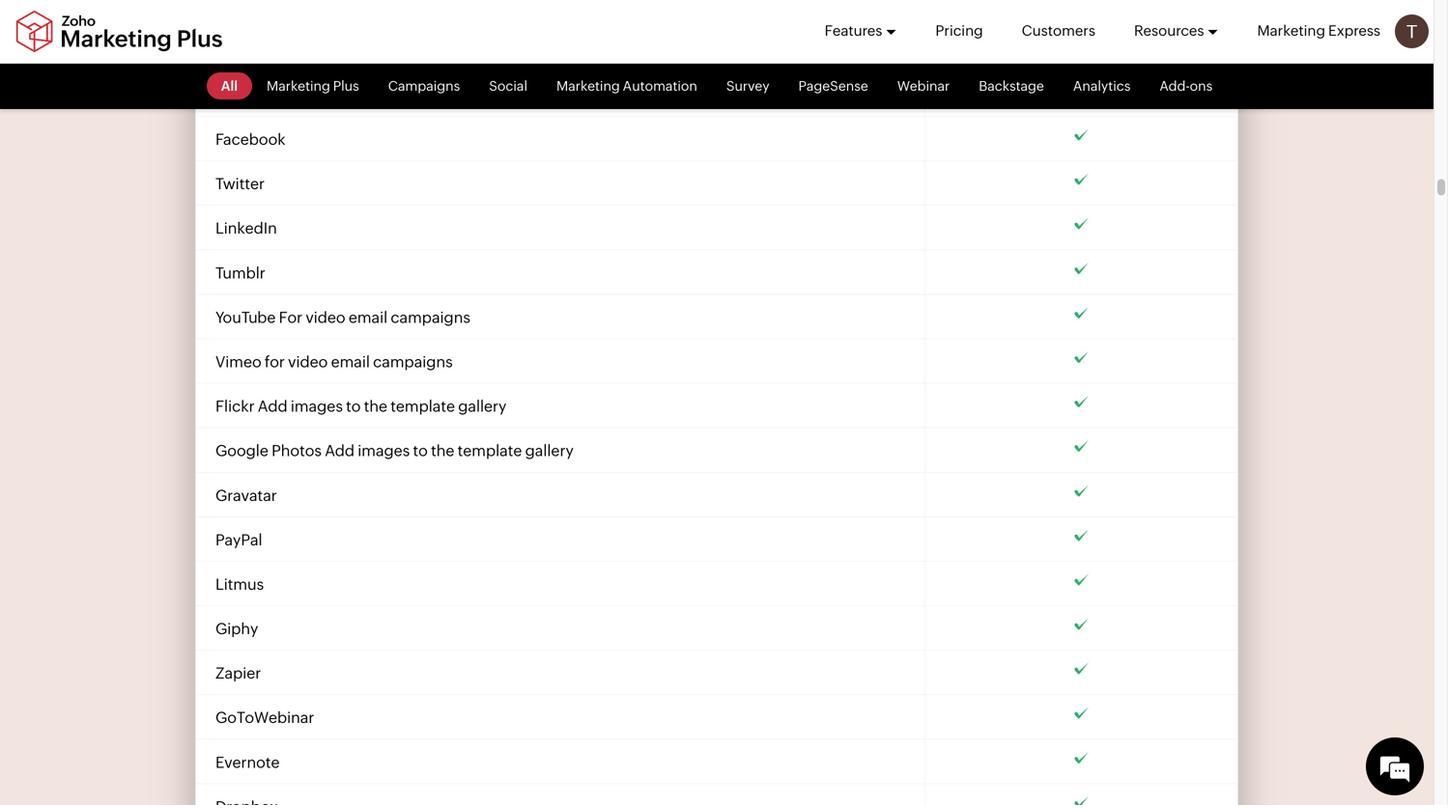 Task type: vqa. For each thing, say whether or not it's contained in the screenshot.
PayPal
yes



Task type: locate. For each thing, give the bounding box(es) containing it.
0 horizontal spatial gallery
[[458, 398, 507, 415]]

0 horizontal spatial template
[[391, 398, 455, 415]]

customers
[[1022, 22, 1096, 39]]

template
[[391, 398, 455, 415], [458, 442, 522, 460]]

video for for
[[288, 353, 328, 371]]

gravatar
[[215, 487, 277, 505]]

pricing
[[936, 22, 983, 39]]

0 vertical spatial template
[[391, 398, 455, 415]]

1 horizontal spatial add
[[325, 442, 355, 460]]

email
[[349, 309, 388, 326], [331, 353, 370, 371]]

photos
[[272, 442, 322, 460]]

1 horizontal spatial images
[[358, 442, 410, 460]]

gallery
[[458, 398, 507, 415], [525, 442, 574, 460]]

campaigns
[[391, 309, 470, 326], [373, 353, 453, 371]]

webinar
[[897, 78, 950, 94]]

0 vertical spatial to
[[346, 398, 361, 415]]

add-ons
[[1160, 78, 1213, 94]]

1 vertical spatial gallery
[[525, 442, 574, 460]]

the
[[364, 398, 387, 415], [431, 442, 454, 460]]

the down flickr add images to the template gallery
[[431, 442, 454, 460]]

email down youtube for video email campaigns
[[331, 353, 370, 371]]

1 vertical spatial to
[[413, 442, 428, 460]]

0 horizontal spatial to
[[346, 398, 361, 415]]

0 vertical spatial campaigns
[[391, 309, 470, 326]]

add right photos
[[325, 442, 355, 460]]

pricing link
[[936, 0, 983, 62]]

youtube for video email campaigns
[[215, 309, 470, 326]]

to down flickr add images to the template gallery
[[413, 442, 428, 460]]

features
[[825, 22, 882, 39]]

1 horizontal spatial the
[[431, 442, 454, 460]]

twitter
[[215, 175, 265, 193]]

0 vertical spatial email
[[349, 309, 388, 326]]

1 vertical spatial video
[[288, 353, 328, 371]]

1 vertical spatial images
[[358, 442, 410, 460]]

1 horizontal spatial template
[[458, 442, 522, 460]]

evernote
[[215, 754, 280, 772]]

images
[[291, 398, 343, 415], [358, 442, 410, 460]]

express
[[1328, 22, 1381, 39]]

add
[[258, 398, 288, 415], [325, 442, 355, 460]]

0 vertical spatial images
[[291, 398, 343, 415]]

0 vertical spatial video
[[306, 309, 345, 326]]

zoho marketingplus logo image
[[14, 10, 224, 53]]

1 vertical spatial campaigns
[[373, 353, 453, 371]]

campaigns
[[388, 78, 460, 94]]

survey
[[726, 78, 770, 94]]

terry turtle image
[[1395, 14, 1429, 48]]

litmus
[[215, 576, 264, 594]]

add right flickr at left
[[258, 398, 288, 415]]

add-
[[1160, 78, 1190, 94]]

marketing plus
[[267, 78, 359, 94]]

marketing
[[1257, 22, 1326, 39]]

email up vimeo for video email campaigns
[[349, 309, 388, 326]]

images down vimeo for video email campaigns
[[291, 398, 343, 415]]

shopify
[[215, 86, 271, 104]]

0 horizontal spatial add
[[258, 398, 288, 415]]

1 horizontal spatial to
[[413, 442, 428, 460]]

0 horizontal spatial images
[[291, 398, 343, 415]]

to down vimeo for video email campaigns
[[346, 398, 361, 415]]

0 vertical spatial gallery
[[458, 398, 507, 415]]

the up google photos add images to the template gallery
[[364, 398, 387, 415]]

1 vertical spatial email
[[331, 353, 370, 371]]

video
[[306, 309, 345, 326], [288, 353, 328, 371]]

to
[[346, 398, 361, 415], [413, 442, 428, 460]]

pagesense
[[799, 78, 868, 94]]

0 horizontal spatial the
[[364, 398, 387, 415]]

images down flickr add images to the template gallery
[[358, 442, 410, 460]]

resources link
[[1134, 0, 1219, 62]]

flickr
[[215, 398, 255, 415]]



Task type: describe. For each thing, give the bounding box(es) containing it.
tumblr
[[215, 264, 265, 282]]

for
[[265, 353, 285, 371]]

ons
[[1190, 78, 1213, 94]]

1 vertical spatial the
[[431, 442, 454, 460]]

marketing express
[[1257, 22, 1381, 39]]

campaigns for vimeo for video email campaigns
[[373, 353, 453, 371]]

features link
[[825, 0, 897, 62]]

facebook
[[215, 130, 286, 148]]

1 vertical spatial add
[[325, 442, 355, 460]]

campaigns for youtube for video email campaigns
[[391, 309, 470, 326]]

1 horizontal spatial gallery
[[525, 442, 574, 460]]

giphy
[[215, 620, 258, 638]]

email for for
[[331, 353, 370, 371]]

social
[[489, 78, 527, 94]]

0 vertical spatial the
[[364, 398, 387, 415]]

flickr add images to the template gallery
[[215, 398, 507, 415]]

marketing automation
[[556, 78, 697, 94]]

all
[[221, 78, 238, 94]]

video for for
[[306, 309, 345, 326]]

vimeo
[[215, 353, 262, 371]]

paypal
[[215, 531, 262, 549]]

marketing express link
[[1257, 0, 1381, 62]]

backstage
[[979, 78, 1044, 94]]

for
[[279, 309, 303, 326]]

customers link
[[1022, 0, 1096, 62]]

google photos add images to the template gallery
[[215, 442, 574, 460]]

youtube
[[215, 309, 276, 326]]

google
[[215, 442, 268, 460]]

email for for
[[349, 309, 388, 326]]

surveymonkey
[[215, 41, 322, 59]]

1 vertical spatial template
[[458, 442, 522, 460]]

gotowebinar
[[215, 709, 314, 727]]

zapier
[[215, 665, 261, 683]]

linkedin
[[215, 219, 277, 237]]

0 vertical spatial add
[[258, 398, 288, 415]]

vimeo for video email campaigns
[[215, 353, 453, 371]]

analytics
[[1073, 78, 1131, 94]]

resources
[[1134, 22, 1204, 39]]



